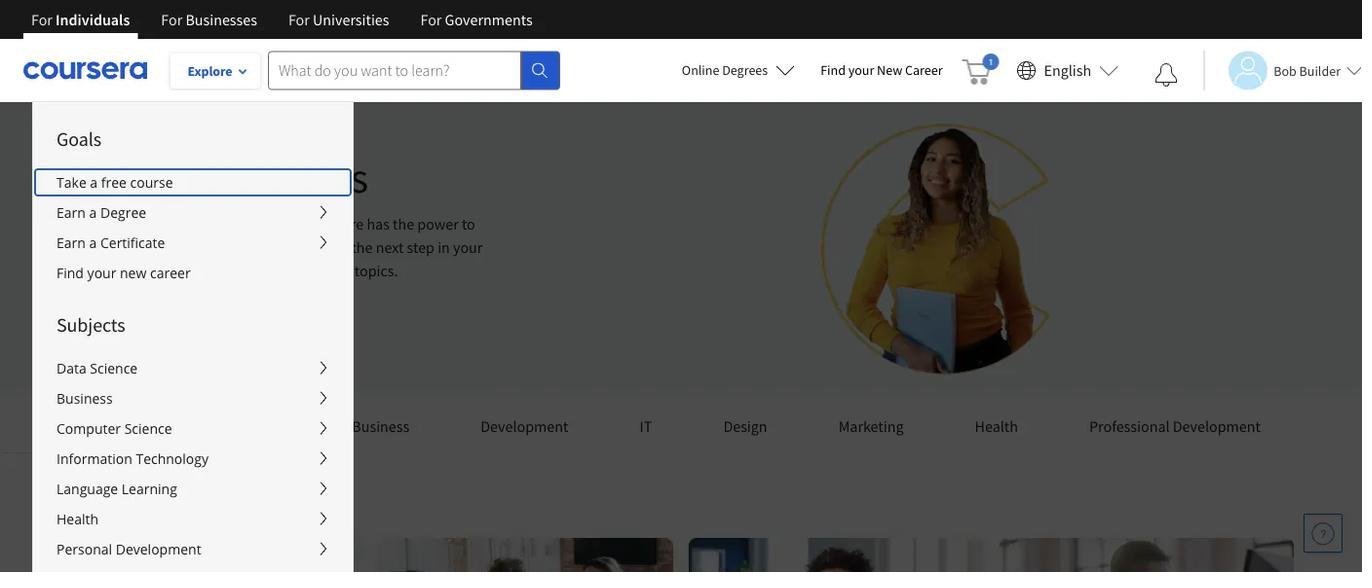 Task type: locate. For each thing, give the bounding box(es) containing it.
the up topics.
[[351, 238, 373, 257]]

1 vertical spatial health
[[57, 511, 98, 529]]

for businesses
[[161, 10, 257, 29]]

a for free
[[90, 173, 98, 192]]

for universities
[[288, 10, 389, 29]]

for left individuals
[[31, 10, 53, 29]]

find for find your new career
[[821, 61, 846, 79]]

development
[[481, 417, 569, 437], [1173, 417, 1261, 437], [116, 541, 201, 559]]

1 vertical spatial business
[[352, 417, 409, 437]]

take down anywhere
[[318, 238, 348, 257]]

online degrees
[[682, 61, 768, 79]]

for left businesses
[[161, 10, 182, 29]]

journey
[[125, 261, 175, 281]]

personal development button
[[33, 535, 353, 565]]

take up "we"
[[57, 173, 86, 192]]

explore
[[188, 62, 232, 80]]

2 vertical spatial your
[[87, 264, 116, 283]]

0 vertical spatial business
[[57, 390, 113, 408]]

0 vertical spatial take
[[57, 173, 86, 192]]

0 horizontal spatial find
[[57, 264, 84, 283]]

0 horizontal spatial your
[[87, 264, 116, 283]]

new
[[877, 61, 903, 79]]

2 horizontal spatial your
[[848, 61, 874, 79]]

development inside popup button
[[116, 541, 201, 559]]

science right data
[[90, 360, 138, 378]]

2 earn from the top
[[57, 234, 86, 252]]

menu item
[[352, 101, 1268, 573]]

businesses
[[186, 10, 257, 29]]

it link
[[640, 417, 652, 451]]

2 for from the left
[[161, 10, 182, 29]]

envision
[[91, 214, 146, 234]]

your down to
[[453, 238, 483, 257]]

step
[[407, 238, 435, 257]]

topics.
[[355, 261, 398, 281]]

1 horizontal spatial development
[[481, 417, 569, 437]]

0 vertical spatial articles
[[236, 150, 368, 204]]

1 vertical spatial articles
[[137, 490, 199, 514]]

career
[[150, 264, 191, 283]]

None search field
[[268, 51, 560, 90]]

0 horizontal spatial take
[[57, 173, 86, 192]]

earn up learning
[[57, 234, 86, 252]]

transform
[[68, 238, 133, 257]]

bob
[[1274, 62, 1297, 79]]

group
[[32, 101, 1268, 573]]

find for find your new career
[[57, 264, 84, 283]]

find down transform
[[57, 264, 84, 283]]

0 vertical spatial your
[[848, 61, 874, 79]]

0 vertical spatial science
[[90, 360, 138, 378]]

their
[[136, 238, 166, 257]]

anywhere
[[300, 214, 364, 234]]

articles down technology at the bottom left of page
[[137, 490, 199, 514]]

take inside we envision a world where anyone, anywhere has the power to transform their lives through learning. take the next step in your learning journey by exploring these popular topics.
[[318, 238, 348, 257]]

find inside explore menu element
[[57, 264, 84, 283]]

0 horizontal spatial articles
[[137, 490, 199, 514]]

coursera
[[68, 150, 228, 204]]

information technology button
[[33, 444, 353, 475]]

business
[[57, 390, 113, 408], [352, 417, 409, 437]]

0 vertical spatial find
[[821, 61, 846, 79]]

articles for popular articles
[[137, 490, 199, 514]]

shopping cart: 1 item image
[[962, 54, 999, 85]]

1 vertical spatial your
[[453, 238, 483, 257]]

personal development
[[57, 541, 201, 559]]

1 horizontal spatial your
[[453, 238, 483, 257]]

data science
[[57, 360, 138, 378]]

for
[[31, 10, 53, 29], [161, 10, 182, 29], [288, 10, 310, 29], [420, 10, 442, 29]]

computer
[[57, 420, 121, 439]]

find your new career
[[821, 61, 943, 79]]

for left universities
[[288, 10, 310, 29]]

0 vertical spatial health
[[975, 417, 1018, 437]]

1 vertical spatial science
[[124, 420, 172, 439]]

take inside explore menu element
[[57, 173, 86, 192]]

3 for from the left
[[288, 10, 310, 29]]

your down transform
[[87, 264, 116, 283]]

your for find your new career
[[848, 61, 874, 79]]

find your new career link
[[33, 258, 353, 288]]

0 horizontal spatial development
[[116, 541, 201, 559]]

for for governments
[[420, 10, 442, 29]]

in
[[438, 238, 450, 257]]

help center image
[[1312, 522, 1335, 546]]

earn up transform
[[57, 204, 86, 222]]

health link
[[975, 417, 1018, 451]]

group containing goals
[[32, 101, 1268, 573]]

earn
[[57, 204, 86, 222], [57, 234, 86, 252]]

0 horizontal spatial health
[[57, 511, 98, 529]]

health for health link
[[975, 417, 1018, 437]]

earn inside popup button
[[57, 234, 86, 252]]

language learning
[[57, 480, 177, 499]]

marketing link
[[839, 417, 904, 451]]

coursera articles
[[68, 150, 368, 204]]

earn inside dropdown button
[[57, 204, 86, 222]]

a inside popup button
[[89, 234, 97, 252]]

subjects
[[57, 313, 125, 338]]

your left new
[[848, 61, 874, 79]]

0 horizontal spatial the
[[351, 238, 373, 257]]

governments
[[445, 10, 533, 29]]

data
[[57, 360, 86, 378]]

for for individuals
[[31, 10, 53, 29]]

your inside explore menu element
[[87, 264, 116, 283]]

1 horizontal spatial take
[[318, 238, 348, 257]]

1 horizontal spatial find
[[821, 61, 846, 79]]

find left new
[[821, 61, 846, 79]]

a inside dropdown button
[[89, 204, 97, 222]]

professional development link
[[1090, 417, 1261, 451]]

online degrees button
[[666, 49, 811, 92]]

1 horizontal spatial business
[[352, 417, 409, 437]]

1 vertical spatial earn
[[57, 234, 86, 252]]

a for degree
[[89, 204, 97, 222]]

2 horizontal spatial development
[[1173, 417, 1261, 437]]

we
[[68, 214, 88, 234]]

language
[[57, 480, 118, 499]]

1 earn from the top
[[57, 204, 86, 222]]

earn for earn a certificate
[[57, 234, 86, 252]]

1 vertical spatial find
[[57, 264, 84, 283]]

science
[[90, 360, 138, 378], [124, 420, 172, 439]]

the
[[393, 214, 414, 234], [351, 238, 373, 257]]

1 for from the left
[[31, 10, 53, 29]]

exploring
[[197, 261, 258, 281]]

0 horizontal spatial business
[[57, 390, 113, 408]]

4 for from the left
[[420, 10, 442, 29]]

health inside health popup button
[[57, 511, 98, 529]]

find your new career link
[[811, 58, 953, 83]]

for individuals
[[31, 10, 130, 29]]

banner navigation
[[16, 0, 548, 39]]

earn a degree
[[57, 204, 146, 222]]

for left governments
[[420, 10, 442, 29]]

What do you want to learn? text field
[[268, 51, 521, 90]]

1 horizontal spatial articles
[[236, 150, 368, 204]]

articles
[[236, 150, 368, 204], [137, 490, 199, 514]]

science up information technology
[[124, 420, 172, 439]]

0 vertical spatial earn
[[57, 204, 86, 222]]

online
[[682, 61, 720, 79]]

your
[[848, 61, 874, 79], [453, 238, 483, 257], [87, 264, 116, 283]]

business inside dropdown button
[[57, 390, 113, 408]]

health
[[975, 417, 1018, 437], [57, 511, 98, 529]]

articles up anywhere
[[236, 150, 368, 204]]

power
[[417, 214, 459, 234]]

0 vertical spatial the
[[393, 214, 414, 234]]

business for "business" link
[[352, 417, 409, 437]]

1 horizontal spatial health
[[975, 417, 1018, 437]]

technology
[[136, 450, 209, 469]]

the right has
[[393, 214, 414, 234]]

information technology
[[57, 450, 209, 469]]

for governments
[[420, 10, 533, 29]]

by
[[178, 261, 194, 281]]

1 vertical spatial take
[[318, 238, 348, 257]]

design link
[[723, 417, 768, 451]]



Task type: describe. For each thing, give the bounding box(es) containing it.
articles for coursera articles
[[236, 150, 368, 204]]

computer science button
[[33, 414, 353, 444]]

for for universities
[[288, 10, 310, 29]]

certificate
[[100, 234, 165, 252]]

science for computer science
[[124, 420, 172, 439]]

next
[[376, 238, 404, 257]]

individuals
[[56, 10, 130, 29]]

degrees
[[722, 61, 768, 79]]

find your new career
[[57, 264, 191, 283]]

popular
[[300, 261, 351, 281]]

professional development
[[1090, 417, 1261, 437]]

coursera image
[[23, 55, 147, 86]]

your for find your new career
[[87, 264, 116, 283]]

earn a degree button
[[33, 198, 353, 228]]

a for certificate
[[89, 234, 97, 252]]

where
[[201, 214, 241, 234]]

learning
[[122, 480, 177, 499]]

these
[[261, 261, 297, 281]]

coursera articles hero banner image
[[790, 103, 1083, 396]]

science for data science
[[90, 360, 138, 378]]

degree
[[100, 204, 146, 222]]

we envision a world where anyone, anywhere has the power to transform their lives through learning. take the next step in your learning journey by exploring these popular topics.
[[68, 214, 483, 281]]

1 vertical spatial the
[[351, 238, 373, 257]]

development for personal development
[[116, 541, 201, 559]]

career
[[905, 61, 943, 79]]

take a free course
[[57, 173, 173, 192]]

earn a certificate button
[[33, 228, 353, 258]]

lives
[[169, 238, 199, 257]]

it
[[640, 417, 652, 437]]

business for business dropdown button
[[57, 390, 113, 408]]

development link
[[481, 417, 569, 451]]

course
[[130, 173, 173, 192]]

english
[[1044, 61, 1092, 80]]

goals
[[57, 127, 101, 152]]

builder
[[1300, 62, 1341, 79]]

explore menu element
[[33, 102, 353, 573]]

learning
[[68, 261, 122, 281]]

language learning button
[[33, 475, 353, 505]]

free
[[101, 173, 127, 192]]

home
[[140, 417, 180, 437]]

has
[[367, 214, 390, 234]]

for for businesses
[[161, 10, 182, 29]]

computer science
[[57, 420, 172, 439]]

design
[[723, 417, 768, 437]]

home link
[[140, 417, 180, 454]]

1 horizontal spatial the
[[393, 214, 414, 234]]

health button
[[33, 505, 353, 535]]

marketing
[[839, 417, 904, 437]]

bob builder button
[[1204, 51, 1362, 90]]

world
[[160, 214, 198, 234]]

to
[[462, 214, 475, 234]]

learning.
[[257, 238, 315, 257]]

take a free course link
[[33, 168, 353, 198]]

explore button
[[171, 54, 260, 89]]

business link
[[352, 417, 409, 451]]

new
[[120, 264, 147, 283]]

health for health popup button
[[57, 511, 98, 529]]

professional
[[1090, 417, 1170, 437]]

earn a certificate
[[57, 234, 165, 252]]

popular articles
[[68, 490, 199, 514]]

a inside we envision a world where anyone, anywhere has the power to transform their lives through learning. take the next step in your learning journey by exploring these popular topics.
[[149, 214, 157, 234]]

business button
[[33, 384, 353, 414]]

development for professional development
[[1173, 417, 1261, 437]]

bob builder
[[1274, 62, 1341, 79]]

show notifications image
[[1155, 63, 1178, 87]]

popular
[[68, 490, 133, 514]]

information
[[57, 450, 132, 469]]

personal
[[57, 541, 112, 559]]

your inside we envision a world where anyone, anywhere has the power to transform their lives through learning. take the next step in your learning journey by exploring these popular topics.
[[453, 238, 483, 257]]

through
[[202, 238, 254, 257]]

earn for earn a degree
[[57, 204, 86, 222]]

universities
[[313, 10, 389, 29]]

english button
[[1009, 39, 1127, 102]]

anyone,
[[244, 214, 297, 234]]



Task type: vqa. For each thing, say whether or not it's contained in the screenshot.
The Earn corresponding to Earn a Certificate
yes



